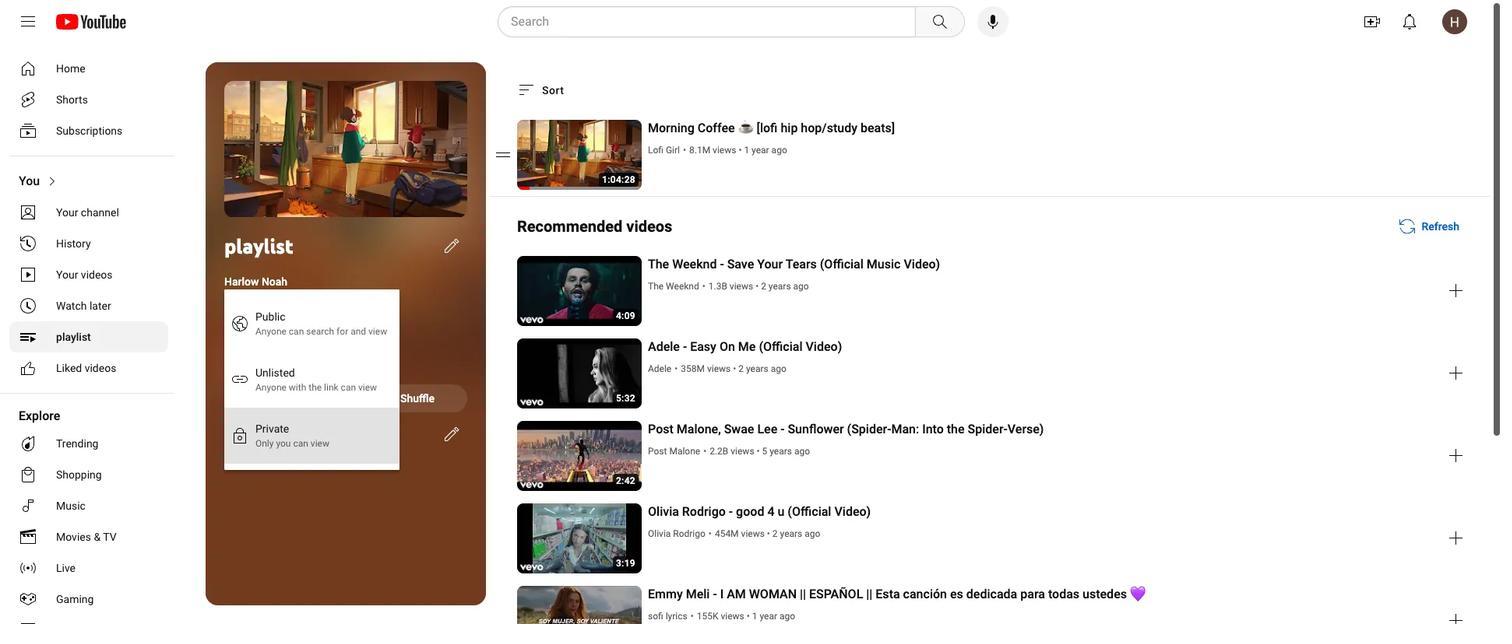 Task type: vqa. For each thing, say whether or not it's contained in the screenshot.


Task type: locate. For each thing, give the bounding box(es) containing it.
- left save
[[720, 257, 724, 272]]

post malone, swae lee - sunflower (spider-man: into the spider-verse) link
[[648, 421, 1441, 438]]

1 vertical spatial 1
[[224, 322, 230, 333]]

0 vertical spatial play all
[[335, 144, 376, 155]]

you
[[276, 438, 291, 449]]

weeknd inside the weeknd - save your tears (official music video) link
[[672, 257, 717, 272]]

2 olivia from the top
[[648, 529, 671, 540]]

&
[[94, 531, 101, 544]]

0 horizontal spatial no
[[224, 426, 238, 439]]

1 vertical spatial anyone
[[255, 382, 287, 393]]

0 vertical spatial (official
[[820, 257, 864, 272]]

years down "the weeknd - save your tears (official music video)"
[[769, 281, 791, 292]]

(official for tears
[[820, 257, 864, 272]]

public anyone can search for and view
[[255, 310, 387, 337]]

public
[[255, 310, 285, 323]]

year down woman
[[760, 611, 777, 622]]

no
[[260, 322, 272, 333], [224, 426, 238, 439]]

canción
[[903, 587, 947, 602]]

None search field
[[470, 6, 968, 37]]

1 horizontal spatial 1
[[744, 145, 749, 156]]

0 horizontal spatial 1
[[224, 322, 230, 333]]

- inside 'olivia rodrigo - good 4 u (official video)' link
[[729, 505, 733, 519]]

2 post from the top
[[648, 446, 667, 457]]

1 down woman
[[752, 611, 757, 622]]

all
[[359, 144, 376, 155], [299, 392, 310, 405]]

2 horizontal spatial 2
[[772, 529, 778, 540]]

adele for adele • 358m views • 2 years ago
[[648, 364, 672, 375]]

your right save
[[757, 257, 783, 272]]

videos down 1 hour, 4 minutes, 28 seconds "element"
[[626, 217, 672, 236]]

weeknd for -
[[672, 257, 717, 272]]

• left 2.2b
[[703, 446, 707, 457]]

(official right u
[[788, 505, 831, 519]]

recommended
[[517, 217, 623, 236]]

your channel link
[[9, 197, 168, 228], [9, 197, 168, 228]]

ustedes
[[1083, 587, 1127, 602]]

1 horizontal spatial all
[[359, 144, 376, 155]]

0 horizontal spatial 2
[[738, 364, 744, 375]]

• left 1.3b
[[702, 281, 705, 292]]

1 vertical spatial private
[[255, 423, 289, 435]]

0 vertical spatial 1
[[744, 145, 749, 156]]

view right "and"
[[368, 326, 387, 337]]

list box containing public
[[224, 289, 400, 470]]

group containing private
[[224, 282, 400, 478]]

2 minutes, 42 seconds element
[[616, 476, 636, 487]]

view inside unlisted anyone with the link can view
[[358, 382, 377, 393]]

verse)
[[1008, 422, 1044, 437]]

1 horizontal spatial playlist
[[224, 232, 293, 259]]

play all link
[[224, 81, 467, 230], [224, 384, 343, 412]]

454m
[[715, 529, 739, 540]]

anyone inside public anyone can search for and view
[[255, 326, 287, 337]]

the left link
[[309, 382, 322, 393]]

videos up later
[[81, 269, 113, 281]]

can right link
[[341, 382, 356, 393]]

4 minutes, 9 seconds element
[[616, 311, 636, 322]]

1 horizontal spatial the
[[947, 422, 965, 437]]

anyone inside unlisted anyone with the link can view
[[255, 382, 287, 393]]

videos right liked
[[85, 362, 116, 375]]

1 vertical spatial play
[[275, 392, 296, 405]]

weeknd left 1.3b
[[666, 281, 699, 292]]

2 vertical spatial videos
[[85, 362, 116, 375]]

0 vertical spatial adele
[[648, 340, 680, 354]]

playlist link
[[9, 322, 168, 353], [9, 322, 168, 353]]

no left only
[[224, 426, 238, 439]]

1
[[744, 145, 749, 156], [224, 322, 230, 333], [752, 611, 757, 622]]

155k
[[697, 611, 718, 622]]

1 horizontal spatial play all
[[335, 144, 376, 155]]

years right the 5
[[770, 446, 792, 457]]

1 vertical spatial the
[[648, 281, 664, 292]]

0 horizontal spatial playlist
[[56, 331, 91, 343]]

private up video
[[224, 300, 259, 313]]

hop/study
[[801, 121, 857, 136]]

hip
[[781, 121, 798, 136]]

1 vertical spatial (official
[[759, 340, 803, 354]]

playlist up harlow noah on the top left of the page
[[224, 232, 293, 259]]

year
[[752, 145, 769, 156], [760, 611, 777, 622]]

harlow noah link
[[224, 274, 287, 289]]

0 horizontal spatial play all
[[275, 392, 310, 405]]

the
[[648, 257, 669, 272], [648, 281, 664, 292]]

2 vertical spatial can
[[293, 438, 308, 449]]

ago down sunflower
[[794, 446, 810, 457]]

0 vertical spatial olivia
[[648, 505, 679, 519]]

years
[[769, 281, 791, 292], [746, 364, 768, 375], [770, 446, 792, 457], [780, 529, 802, 540]]

3:19 link
[[517, 504, 642, 576]]

view for public
[[368, 326, 387, 337]]

0 vertical spatial all
[[359, 144, 376, 155]]

(official
[[820, 257, 864, 272], [759, 340, 803, 354], [788, 505, 831, 519]]

0 horizontal spatial play
[[275, 392, 296, 405]]

watch later link
[[9, 290, 168, 322], [9, 290, 168, 322]]

ago down 'morning coffee ☕️ [lofi hip hop/study beats]' at the top of the page
[[771, 145, 787, 156]]

1 vertical spatial can
[[341, 382, 356, 393]]

can right you
[[293, 438, 308, 449]]

1 || from the left
[[800, 587, 806, 602]]

no right video
[[260, 322, 272, 333]]

view right link
[[358, 382, 377, 393]]

1 vertical spatial view
[[358, 382, 377, 393]]

adele - easy on me (official video)
[[648, 340, 842, 354]]

0 vertical spatial post
[[648, 422, 674, 437]]

adele - easy on me (official video) link
[[648, 339, 1441, 356]]

ago down tears
[[793, 281, 809, 292]]

•
[[683, 145, 686, 156], [739, 145, 742, 156], [702, 281, 705, 292], [756, 281, 759, 292], [675, 364, 678, 375], [733, 364, 736, 375], [703, 446, 707, 457], [757, 446, 760, 457], [709, 529, 712, 540], [767, 529, 770, 540], [691, 611, 694, 622], [747, 611, 750, 622]]

1 horizontal spatial 2
[[761, 281, 766, 292]]

olivia rodrigo - good 4 u (official video) link
[[648, 504, 1441, 521]]

olivia up olivia rodrigo link
[[648, 505, 679, 519]]

anyone down public
[[255, 326, 287, 337]]

- left good
[[729, 505, 733, 519]]

2 play all link from the top
[[224, 384, 343, 412]]

private up only
[[255, 423, 289, 435]]

||
[[800, 587, 806, 602], [866, 587, 873, 602]]

easy
[[690, 340, 716, 354]]

1 horizontal spatial ||
[[866, 587, 873, 602]]

0 vertical spatial music
[[867, 257, 901, 272]]

views down save
[[730, 281, 753, 292]]

1 vertical spatial weeknd
[[666, 281, 699, 292]]

1 vertical spatial 2
[[738, 364, 744, 375]]

0 vertical spatial play all link
[[224, 81, 467, 230]]

- left 'i'
[[713, 587, 717, 602]]

2 down "the weeknd - save your tears (official music video)"
[[761, 281, 766, 292]]

1 left video
[[224, 322, 230, 333]]

sort button
[[517, 81, 564, 100]]

i
[[720, 587, 724, 602]]

your up watch
[[56, 269, 78, 281]]

0 horizontal spatial ||
[[800, 587, 806, 602]]

1 adele from the top
[[648, 340, 680, 354]]

• left 155k
[[691, 611, 694, 622]]

view right you
[[311, 438, 329, 449]]

unlisted option
[[224, 352, 400, 408]]

0 vertical spatial can
[[289, 326, 304, 337]]

views down am
[[721, 611, 744, 622]]

noah
[[262, 275, 287, 288]]

1 vertical spatial adele
[[648, 364, 672, 375]]

the inside unlisted anyone with the link can view
[[309, 382, 322, 393]]

2 for good
[[772, 529, 778, 540]]

ago for tears
[[793, 281, 809, 292]]

view inside public anyone can search for and view
[[368, 326, 387, 337]]

0 vertical spatial videos
[[626, 217, 672, 236]]

2 vertical spatial 1
[[752, 611, 757, 622]]

views for post
[[731, 446, 754, 457]]

can
[[289, 326, 304, 337], [341, 382, 356, 393], [293, 438, 308, 449]]

years down u
[[780, 529, 802, 540]]

private
[[224, 300, 259, 313], [255, 423, 289, 435]]

list box inside playlist main content
[[224, 289, 400, 470]]

1 hour, 4 minutes, 28 seconds element
[[602, 174, 636, 185]]

rodrigo left 454m
[[673, 529, 705, 540]]

0 vertical spatial playlist
[[224, 232, 293, 259]]

(official for u
[[788, 505, 831, 519]]

views down good
[[741, 529, 765, 540]]

ago for hop/study
[[771, 145, 787, 156]]

• left 454m
[[709, 529, 712, 540]]

views left the updated
[[274, 322, 298, 333]]

view
[[368, 326, 387, 337], [358, 382, 377, 393], [311, 438, 329, 449]]

video)
[[904, 257, 940, 272], [806, 340, 842, 354], [834, 505, 871, 519]]

private for private
[[224, 300, 259, 313]]

rodrigo for -
[[682, 505, 726, 519]]

1 anyone from the top
[[255, 326, 287, 337]]

0 vertical spatial 2
[[761, 281, 766, 292]]

weeknd
[[672, 257, 717, 272], [666, 281, 699, 292]]

• left the 5
[[757, 446, 760, 457]]

private only you can view
[[255, 423, 329, 449]]

private inside private only you can view
[[255, 423, 289, 435]]

tv
[[103, 531, 117, 544]]

ago down woman
[[780, 611, 795, 622]]

2 down adele - easy on me (official video)
[[738, 364, 744, 375]]

2 the from the top
[[648, 281, 664, 292]]

ago for woman
[[780, 611, 795, 622]]

1 vertical spatial videos
[[81, 269, 113, 281]]

1 vertical spatial olivia
[[648, 529, 671, 540]]

0 vertical spatial the
[[648, 257, 669, 272]]

the inside the weeknd - save your tears (official music video) link
[[648, 257, 669, 272]]

post up post malone link
[[648, 422, 674, 437]]

- inside adele - easy on me (official video) link
[[683, 340, 687, 354]]

2 anyone from the top
[[255, 382, 287, 393]]

adele
[[648, 340, 680, 354], [648, 364, 672, 375]]

play
[[335, 144, 357, 155], [275, 392, 296, 405]]

playlist inside main content
[[224, 232, 293, 259]]

years for your
[[769, 281, 791, 292]]

1 vertical spatial playlist
[[56, 331, 91, 343]]

woman
[[749, 587, 797, 602]]

• right "adele" link
[[675, 364, 678, 375]]

- right lee
[[781, 422, 785, 437]]

public option
[[224, 296, 400, 352]]

group
[[224, 282, 400, 478]]

history link
[[9, 228, 168, 259], [9, 228, 168, 259]]

videos inside playlist main content
[[626, 217, 672, 236]]

Refresh text field
[[1422, 220, 1459, 233]]

trending
[[56, 438, 98, 450]]

1 down ☕️
[[744, 145, 749, 156]]

views for the
[[730, 281, 753, 292]]

- for rodrigo
[[729, 505, 733, 519]]

view inside private only you can view
[[311, 438, 329, 449]]

playlist down watch
[[56, 331, 91, 343]]

1 vertical spatial play all link
[[224, 384, 343, 412]]

views down coffee
[[713, 145, 736, 156]]

1 olivia from the top
[[648, 505, 679, 519]]

the up the weeknd link
[[648, 257, 669, 272]]

2 down 4
[[772, 529, 778, 540]]

the right the into
[[947, 422, 965, 437]]

views
[[713, 145, 736, 156], [730, 281, 753, 292], [274, 322, 298, 333], [707, 364, 731, 375], [731, 446, 754, 457], [741, 529, 765, 540], [721, 611, 744, 622]]

0 horizontal spatial all
[[299, 392, 310, 405]]

your for your videos
[[56, 269, 78, 281]]

rodrigo up 454m
[[682, 505, 726, 519]]

|| left esta at bottom
[[866, 587, 873, 602]]

anyone down unlisted
[[255, 382, 287, 393]]

0 vertical spatial anyone
[[255, 326, 287, 337]]

ago down adele - easy on me (official video)
[[771, 364, 786, 375]]

shopping link
[[9, 459, 168, 491], [9, 459, 168, 491]]

- inside emmy meli - i am woman || español || esta canción es dedicada para todas ustedes 💜 link
[[713, 587, 717, 602]]

tears
[[786, 257, 817, 272]]

1 vertical spatial post
[[648, 446, 667, 457]]

the for the weeknd • 1.3b views • 2 years ago
[[648, 281, 664, 292]]

morning coffee ☕️ [lofi hip hop/study beats] link
[[648, 120, 1441, 137]]

• down ☕️
[[739, 145, 742, 156]]

5:32 link
[[517, 339, 642, 410]]

2 vertical spatial (official
[[788, 505, 831, 519]]

the left 1.3b
[[648, 281, 664, 292]]

2 horizontal spatial 1
[[752, 611, 757, 622]]

later
[[89, 300, 111, 312]]

harlow
[[224, 275, 259, 288]]

0 vertical spatial rodrigo
[[682, 505, 726, 519]]

1 vertical spatial music
[[56, 500, 86, 512]]

ago down olivia rodrigo - good 4 u (official video)
[[805, 529, 820, 540]]

group inside playlist main content
[[224, 282, 400, 478]]

2:42 link
[[517, 421, 642, 493]]

0 vertical spatial weeknd
[[672, 257, 717, 272]]

0 vertical spatial view
[[368, 326, 387, 337]]

olivia rodrigo link
[[648, 527, 706, 541]]

4
[[767, 505, 775, 519]]

(official right me
[[759, 340, 803, 354]]

0 horizontal spatial the
[[309, 382, 322, 393]]

(official right tears
[[820, 257, 864, 272]]

adele left 358m
[[648, 364, 672, 375]]

today
[[340, 322, 363, 333]]

views left the 5
[[731, 446, 754, 457]]

anyone
[[255, 326, 287, 337], [255, 382, 287, 393]]

1 horizontal spatial play
[[335, 144, 357, 155]]

can left search
[[289, 326, 304, 337]]

1 vertical spatial rodrigo
[[673, 529, 705, 540]]

1 play all link from the top
[[224, 81, 467, 230]]

0 vertical spatial year
[[752, 145, 769, 156]]

sort
[[542, 84, 564, 97]]

1 post from the top
[[648, 422, 674, 437]]

2 vertical spatial view
[[311, 438, 329, 449]]

post left malone
[[648, 446, 667, 457]]

private option
[[224, 408, 400, 464]]

0 vertical spatial the
[[309, 382, 322, 393]]

sunflower
[[788, 422, 844, 437]]

1 horizontal spatial music
[[867, 257, 901, 272]]

views for morning
[[713, 145, 736, 156]]

video
[[232, 322, 254, 333]]

weeknd for •
[[666, 281, 699, 292]]

with
[[289, 382, 306, 393]]

your up history
[[56, 206, 78, 219]]

adele up "adele" link
[[648, 340, 680, 354]]

|| right woman
[[800, 587, 806, 602]]

2:42
[[616, 476, 636, 487]]

morning
[[648, 121, 694, 136]]

1 horizontal spatial no
[[260, 322, 272, 333]]

weeknd up the weeknd link
[[672, 257, 717, 272]]

shorts link
[[9, 84, 168, 115], [9, 84, 168, 115]]

olivia up emmy
[[648, 529, 671, 540]]

year down [lofi
[[752, 145, 769, 156]]

- left easy
[[683, 340, 687, 354]]

1 vertical spatial year
[[760, 611, 777, 622]]

2 vertical spatial 2
[[772, 529, 778, 540]]

views for emmy
[[721, 611, 744, 622]]

0 vertical spatial private
[[224, 300, 259, 313]]

post for post malone, swae lee - sunflower (spider-man: into the spider-verse)
[[648, 422, 674, 437]]

1 the from the top
[[648, 257, 669, 272]]

3:19
[[616, 558, 636, 569]]

private inside popup button
[[224, 300, 259, 313]]

movies & tv
[[56, 531, 117, 544]]

- inside the weeknd - save your tears (official music video) link
[[720, 257, 724, 272]]

1 for emmy
[[752, 611, 757, 622]]

• down woman
[[747, 611, 750, 622]]

2 adele from the top
[[648, 364, 672, 375]]

Shuffle text field
[[400, 392, 435, 405]]

trending link
[[9, 428, 168, 459], [9, 428, 168, 459]]

list box
[[224, 289, 400, 470]]



Task type: describe. For each thing, give the bounding box(es) containing it.
es
[[950, 587, 963, 602]]

live
[[56, 562, 76, 575]]

sofi lyrics link
[[648, 610, 688, 624]]

ago for u
[[805, 529, 820, 540]]

videos for recommended videos
[[626, 217, 672, 236]]

only
[[255, 438, 274, 449]]

liked
[[56, 362, 82, 375]]

good
[[736, 505, 764, 519]]

videos for liked videos
[[85, 362, 116, 375]]

years for 4
[[780, 529, 802, 540]]

and
[[351, 326, 366, 337]]

recommended videos
[[517, 217, 672, 236]]

shopping
[[56, 469, 102, 481]]

am
[[727, 587, 746, 602]]

views down the on at left
[[707, 364, 731, 375]]

Play all text field
[[275, 392, 310, 405]]

search
[[306, 326, 334, 337]]

1 vertical spatial no
[[224, 426, 238, 439]]

channel
[[81, 206, 119, 219]]

post malone • 2.2b views • 5 years ago
[[648, 446, 810, 457]]

sofi
[[648, 611, 663, 622]]

Search text field
[[511, 12, 912, 32]]

olivia for olivia rodrigo - good 4 u (official video)
[[648, 505, 679, 519]]

- for weeknd
[[720, 257, 724, 272]]

• down the on at left
[[733, 364, 736, 375]]

refresh
[[1422, 220, 1459, 233]]

swae
[[724, 422, 754, 437]]

☕️
[[738, 121, 754, 136]]

olivia rodrigo • 454m views • 2 years ago
[[648, 529, 820, 540]]

0 vertical spatial video)
[[904, 257, 940, 272]]

rodrigo for •
[[673, 529, 705, 540]]

0 vertical spatial play
[[335, 144, 357, 155]]

olivia for olivia rodrigo • 454m views • 2 years ago
[[648, 529, 671, 540]]

- inside post malone, swae lee - sunflower (spider-man: into the spider-verse) link
[[781, 422, 785, 437]]

meli
[[686, 587, 710, 602]]

2.2b
[[710, 446, 728, 457]]

can inside private only you can view
[[293, 438, 308, 449]]

refresh button
[[1391, 213, 1472, 241]]

for
[[337, 326, 348, 337]]

post malone link
[[648, 445, 701, 459]]

spider-
[[968, 422, 1008, 437]]

can inside public anyone can search for and view
[[289, 326, 304, 337]]

shuffle link
[[349, 384, 467, 412]]

subscriptions
[[56, 125, 123, 137]]

para
[[1020, 587, 1045, 602]]

explore
[[19, 409, 60, 424]]

2 vertical spatial video)
[[834, 505, 871, 519]]

2 for save
[[761, 281, 766, 292]]

videos for your videos
[[81, 269, 113, 281]]

view for unlisted
[[358, 382, 377, 393]]

views for olivia
[[741, 529, 765, 540]]

your videos
[[56, 269, 113, 281]]

movies
[[56, 531, 91, 544]]

lofi girl link
[[648, 143, 681, 157]]

description
[[241, 426, 295, 439]]

emmy
[[648, 587, 683, 602]]

your channel
[[56, 206, 119, 219]]

malone
[[669, 446, 700, 457]]

year for am
[[760, 611, 777, 622]]

adele • 358m views • 2 years ago
[[648, 364, 786, 375]]

2 || from the left
[[866, 587, 873, 602]]

anyone for unlisted
[[255, 382, 287, 393]]

watch
[[56, 300, 87, 312]]

dedicada
[[966, 587, 1017, 602]]

0 horizontal spatial music
[[56, 500, 86, 512]]

1:04:28
[[602, 174, 636, 185]]

history
[[56, 238, 91, 250]]

post for post malone • 2.2b views • 5 years ago
[[648, 446, 667, 457]]

anyone for public
[[255, 326, 287, 337]]

playlist main content
[[65, 44, 1491, 625]]

1 for morning
[[744, 145, 749, 156]]

the for the weeknd - save your tears (official music video)
[[648, 257, 669, 272]]

the weeknd - save your tears (official music video) link
[[648, 256, 1441, 273]]

358m
[[681, 364, 705, 375]]

0 vertical spatial no
[[260, 322, 272, 333]]

watch later
[[56, 300, 111, 312]]

1 vertical spatial video)
[[806, 340, 842, 354]]

1 vertical spatial play all
[[275, 392, 310, 405]]

you
[[19, 174, 40, 188]]

- for meli
[[713, 587, 717, 602]]

1 vertical spatial the
[[947, 422, 965, 437]]

1 vertical spatial all
[[299, 392, 310, 405]]

• right 1.3b
[[756, 281, 759, 292]]

lofi girl • 8.1m views • 1 year ago
[[648, 145, 787, 156]]

year for hip
[[752, 145, 769, 156]]

• right the girl
[[683, 145, 686, 156]]

music inside playlist main content
[[867, 257, 901, 272]]

u
[[778, 505, 785, 519]]

years for -
[[770, 446, 792, 457]]

private for private only you can view
[[255, 423, 289, 435]]

sofi lyrics • 155k views • 1 year ago
[[648, 611, 795, 622]]

lyrics
[[666, 611, 687, 622]]

avatar image image
[[1442, 9, 1467, 34]]

shorts
[[56, 93, 88, 106]]

lofi
[[648, 145, 664, 156]]

8.1m
[[689, 145, 710, 156]]

years down me
[[746, 364, 768, 375]]

• down 4
[[767, 529, 770, 540]]

(spider-
[[847, 422, 891, 437]]

español
[[809, 587, 863, 602]]

can inside unlisted anyone with the link can view
[[341, 382, 356, 393]]

private button
[[224, 292, 277, 320]]

into
[[922, 422, 944, 437]]

shuffle
[[400, 392, 435, 405]]

5 minutes, 32 seconds element
[[616, 393, 636, 404]]

todas
[[1048, 587, 1079, 602]]

emmy meli - i am woman || español || esta canción es dedicada para todas ustedes 💜
[[648, 587, 1146, 602]]

1:04:28 link
[[517, 120, 642, 192]]

adele link
[[648, 362, 672, 376]]

girl
[[666, 145, 680, 156]]

unlisted anyone with the link can view
[[255, 366, 377, 393]]

malone,
[[677, 422, 721, 437]]

4:09 link
[[517, 256, 642, 328]]

1 video no views updated today
[[224, 322, 363, 333]]

me
[[738, 340, 756, 354]]

adele for adele - easy on me (official video)
[[648, 340, 680, 354]]

3 minutes, 19 seconds element
[[616, 558, 636, 569]]

the weeknd link
[[648, 280, 700, 294]]

your inside the weeknd - save your tears (official music video) link
[[757, 257, 783, 272]]

beats]
[[861, 121, 895, 136]]

the weeknd - save your tears (official music video)
[[648, 257, 940, 272]]

your for your channel
[[56, 206, 78, 219]]

ago for sunflower
[[794, 446, 810, 457]]

[lofi
[[757, 121, 778, 136]]

link
[[324, 382, 339, 393]]

gaming
[[56, 593, 94, 606]]

5
[[762, 446, 767, 457]]

4:09
[[616, 311, 636, 322]]



